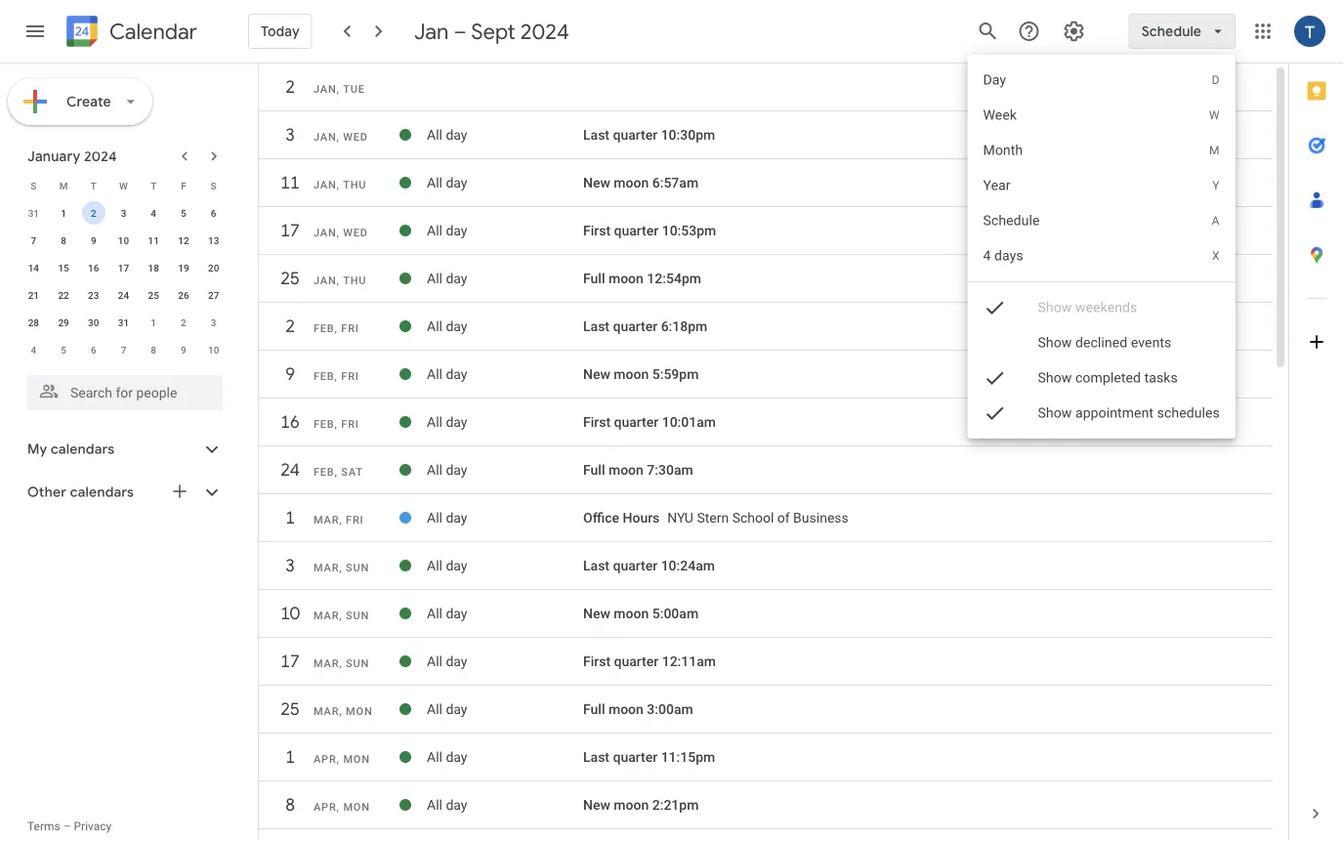 Task type: describe. For each thing, give the bounding box(es) containing it.
11:15pm
[[661, 749, 715, 765]]

, for full moon 12:54pm
[[337, 274, 340, 287]]

2 left jan , tue
[[284, 76, 294, 98]]

create button
[[8, 78, 152, 125]]

today
[[261, 22, 300, 40]]

all day for new moon 5:59pm
[[427, 366, 467, 382]]

, for last quarter 10:30pm
[[337, 131, 340, 143]]

mar for 25
[[314, 705, 339, 717]]

all day cell for last quarter 11:15pm
[[427, 741, 583, 773]]

schedules
[[1157, 405, 1220, 421]]

y
[[1213, 179, 1220, 192]]

sept
[[471, 18, 515, 45]]

moon for 5:00am
[[614, 605, 649, 621]]

tasks
[[1145, 370, 1178, 386]]

31 december element
[[22, 201, 45, 225]]

show for show weekends
[[1038, 299, 1072, 316]]

all day cell for new moon 5:59pm
[[427, 358, 583, 390]]

month
[[983, 142, 1023, 158]]

add other calendars image
[[170, 482, 189, 501]]

3 link for last quarter 10:30pm
[[273, 117, 308, 152]]

7:30am
[[647, 462, 693, 478]]

privacy link
[[74, 820, 112, 833]]

all day for full moon 12:54pm
[[427, 270, 467, 286]]

, for full moon 7:30am
[[335, 466, 338, 478]]

last for last quarter 11:15pm
[[583, 749, 610, 765]]

first quarter 12:11am
[[583, 653, 716, 669]]

24 link
[[273, 452, 308, 487]]

1 25 row from the top
[[259, 261, 1273, 306]]

check for show weekends
[[983, 296, 1007, 319]]

last for last quarter 10:24am
[[583, 557, 610, 574]]

terms – privacy
[[27, 820, 112, 833]]

2:21pm
[[652, 797, 699, 813]]

apr for 8
[[314, 801, 337, 813]]

tue
[[343, 83, 365, 95]]

appointment
[[1076, 405, 1154, 421]]

26
[[178, 289, 189, 301]]

moon for 7:30am
[[608, 462, 644, 478]]

settings menu image
[[1062, 20, 1086, 43]]

Search for people text field
[[39, 375, 211, 410]]

new for 11
[[583, 175, 610, 191]]

12:11am
[[662, 653, 716, 669]]

13 element
[[202, 229, 225, 252]]

6:57am
[[652, 175, 698, 191]]

23 element
[[82, 283, 105, 307]]

5 february element
[[52, 338, 75, 361]]

school
[[732, 510, 774, 526]]

my calendars button
[[4, 434, 242, 465]]

22
[[58, 289, 69, 301]]

22 element
[[52, 283, 75, 307]]

last quarter 10:24am
[[583, 557, 715, 574]]

all day for new moon 6:57am
[[427, 175, 467, 191]]

3:00am
[[647, 701, 693, 717]]

new moon 6:57am
[[583, 175, 698, 191]]

19 element
[[172, 256, 195, 279]]

10 february element
[[202, 338, 225, 361]]

new moon 5:00am
[[583, 605, 698, 621]]

fri for 1
[[346, 514, 364, 526]]

week
[[983, 107, 1017, 123]]

all for first quarter 10:01am
[[427, 414, 442, 430]]

business
[[793, 510, 849, 526]]

sat
[[341, 466, 363, 478]]

all day for new moon 5:00am
[[427, 605, 467, 621]]

3 check checkbox item from the top
[[968, 396, 1236, 431]]

schedule button
[[1129, 8, 1236, 55]]

all day for last quarter 6:18pm
[[427, 318, 467, 334]]

last quarter 6:18pm
[[583, 318, 707, 334]]

11 row
[[259, 165, 1273, 210]]

24 row
[[259, 452, 1273, 497]]

quarter for 11:15pm
[[613, 749, 658, 765]]

14 element
[[22, 256, 45, 279]]

new moon 2:21pm button
[[583, 797, 699, 813]]

1 t from the left
[[91, 180, 97, 191]]

1 check checkbox item from the top
[[968, 290, 1236, 325]]

full moon 3:00am
[[583, 701, 693, 717]]

25 link for full moon 3:00am
[[273, 692, 308, 727]]

year
[[983, 177, 1011, 193]]

apr , mon for 1
[[314, 753, 370, 765]]

of
[[777, 510, 790, 526]]

main drawer image
[[23, 20, 47, 43]]

new moon 6:57am button
[[583, 175, 698, 191]]

declined
[[1076, 335, 1128, 351]]

, for new moon 5:59pm
[[335, 370, 338, 382]]

day for full moon 7:30am
[[446, 462, 467, 478]]

0 vertical spatial 9
[[91, 234, 96, 246]]

8 link
[[273, 787, 308, 822]]

8 february element
[[142, 338, 165, 361]]

all day cell for new moon 2:21pm
[[427, 789, 583, 820]]

day
[[983, 72, 1006, 88]]

5:59pm
[[652, 366, 699, 382]]

terms link
[[27, 820, 60, 833]]

1 down 24 link
[[284, 506, 294, 529]]

first quarter 12:11am button
[[583, 653, 716, 669]]

all for last quarter 11:15pm
[[427, 749, 442, 765]]

feb for 16
[[314, 418, 335, 430]]

4 for 4 days
[[983, 248, 991, 264]]

hours
[[623, 510, 660, 526]]

2 25 row from the top
[[259, 692, 1273, 736]]

30 element
[[82, 311, 105, 334]]

all day for last quarter 11:15pm
[[427, 749, 467, 765]]

1 up 8 february element on the top of page
[[151, 316, 156, 328]]

10 link
[[273, 596, 308, 631]]

4 days
[[983, 248, 1023, 264]]

last quarter 11:15pm button
[[583, 749, 715, 765]]

mar , fri
[[314, 514, 364, 526]]

0 vertical spatial 7
[[31, 234, 36, 246]]

apr , mon for 8
[[314, 801, 370, 813]]

row containing 4
[[19, 336, 229, 363]]

9 for '9 february' element
[[181, 344, 186, 356]]

nyu
[[667, 510, 693, 526]]

17 element
[[112, 256, 135, 279]]

fri for 9
[[341, 370, 359, 382]]

completed
[[1076, 370, 1141, 386]]

day for new moon 2:21pm
[[446, 797, 467, 813]]

10:24am
[[661, 557, 715, 574]]

first quarter 10:01am
[[583, 414, 716, 430]]

mar for 10
[[314, 610, 339, 622]]

row containing 28
[[19, 309, 229, 336]]

3 for last quarter 10:24am '3' link
[[284, 554, 294, 577]]

18 element
[[142, 256, 165, 279]]

8 row
[[259, 787, 1273, 832]]

mar for 3
[[314, 562, 339, 574]]

all day for full moon 7:30am
[[427, 462, 467, 478]]

10:30pm
[[661, 127, 715, 143]]

, for new moon 5:00am
[[339, 610, 342, 622]]

row containing 7
[[19, 227, 229, 254]]

16 for 16 link
[[280, 411, 299, 433]]

21 element
[[22, 283, 45, 307]]

terms
[[27, 820, 60, 833]]

3 for 3 february element
[[211, 316, 216, 328]]

jan , thu for 25
[[314, 274, 367, 287]]

2 row
[[259, 309, 1273, 354]]

9 all from the top
[[427, 510, 442, 526]]

row containing 31
[[19, 199, 229, 227]]

2 3 row from the top
[[259, 548, 1273, 593]]

day for new moon 6:57am
[[446, 175, 467, 191]]

27
[[208, 289, 219, 301]]

other
[[27, 484, 67, 501]]

office
[[583, 510, 619, 526]]

cell containing office hours
[[583, 502, 1263, 533]]

6 february element
[[82, 338, 105, 361]]

days
[[995, 248, 1023, 264]]

new moon 5:00am button
[[583, 605, 698, 621]]

office hours button
[[583, 510, 660, 526]]

mon for 8
[[343, 801, 370, 813]]

last for last quarter 10:30pm
[[583, 127, 610, 143]]

mar , mon
[[314, 705, 373, 717]]

x
[[1212, 249, 1220, 263]]

other calendars button
[[4, 477, 242, 508]]

row containing s
[[19, 172, 229, 199]]

show for show appointment schedules
[[1038, 405, 1072, 421]]

10 for 10 element
[[118, 234, 129, 246]]

2 inside cell
[[91, 207, 96, 219]]

first for first quarter 10:01am
[[583, 414, 611, 430]]

check for show appointment schedules
[[983, 401, 1007, 425]]

new moon 5:59pm
[[583, 366, 699, 382]]

10:53pm
[[662, 222, 716, 239]]

row containing 14
[[19, 254, 229, 281]]

9 all day from the top
[[427, 510, 467, 526]]

15 element
[[52, 256, 75, 279]]

2 check checkbox item from the top
[[968, 360, 1236, 396]]

a
[[1212, 214, 1220, 228]]

1 horizontal spatial 4
[[151, 207, 156, 219]]

show appointment schedules
[[1038, 405, 1220, 421]]

first for first quarter 10:53pm
[[583, 222, 611, 239]]

feb , fri for 9
[[314, 370, 359, 382]]

all day for full moon 3:00am
[[427, 701, 467, 717]]

all for first quarter 10:53pm
[[427, 222, 442, 239]]

2 cell
[[79, 199, 109, 227]]

full moon 12:54pm button
[[583, 270, 701, 286]]

show declined events checkbox item
[[968, 270, 1236, 416]]

sun for 17
[[346, 657, 369, 670]]

jan , wed for 3
[[314, 131, 368, 143]]

2 s from the left
[[211, 180, 217, 191]]

25 for full moon 12:54pm
[[280, 267, 299, 290]]

my calendars
[[27, 441, 115, 458]]

10 element
[[112, 229, 135, 252]]

1 17 row from the top
[[259, 213, 1273, 258]]

schedule inside schedule menu item
[[983, 212, 1040, 229]]

all day cell for last quarter 10:24am
[[427, 550, 583, 581]]

calendar heading
[[105, 18, 197, 45]]

feb for 9
[[314, 370, 335, 382]]

1 vertical spatial cell
[[259, 837, 390, 841]]

full moon 7:30am button
[[583, 462, 693, 478]]

quarter for 10:01am
[[614, 414, 659, 430]]

1 vertical spatial 6
[[91, 344, 96, 356]]

all for full moon 3:00am
[[427, 701, 442, 717]]

all day cell for first quarter 12:11am
[[427, 646, 583, 677]]

– for privacy
[[63, 820, 71, 833]]

full moon 3:00am button
[[583, 701, 693, 717]]

last quarter 10:30pm
[[583, 127, 715, 143]]

1 link for mar
[[273, 500, 308, 535]]

all for first quarter 12:11am
[[427, 653, 442, 669]]

9 february element
[[172, 338, 195, 361]]

last quarter 10:30pm button
[[583, 127, 715, 143]]

schedule inside schedule popup button
[[1141, 22, 1201, 40]]

10 for 10 link in the left of the page
[[280, 602, 299, 625]]

0 vertical spatial 6
[[211, 207, 216, 219]]

1 1 row from the top
[[259, 500, 1273, 545]]

day for full moon 12:54pm
[[446, 270, 467, 286]]

moon for 2:21pm
[[614, 797, 649, 813]]

10 row
[[259, 596, 1273, 641]]



Task type: vqa. For each thing, say whether or not it's contained in the screenshot.
January 28 element
no



Task type: locate. For each thing, give the bounding box(es) containing it.
month menu item
[[968, 133, 1236, 168]]

show for show completed tasks
[[1038, 370, 1072, 386]]

s up "31 december" element
[[31, 180, 37, 191]]

last
[[583, 127, 610, 143], [583, 318, 610, 334], [583, 557, 610, 574], [583, 749, 610, 765]]

apr , mon down the mar , mon
[[314, 753, 370, 765]]

quarter up full moon 7:30am button
[[614, 414, 659, 430]]

all day cell inside 8 row
[[427, 789, 583, 820]]

2 full from the top
[[583, 462, 605, 478]]

apr for 1
[[314, 753, 337, 765]]

1 horizontal spatial 16
[[280, 411, 299, 433]]

1 vertical spatial sun
[[346, 610, 369, 622]]

0 horizontal spatial s
[[31, 180, 37, 191]]

day for full moon 3:00am
[[446, 701, 467, 717]]

0 vertical spatial 3 link
[[273, 117, 308, 152]]

1 17 link from the top
[[273, 213, 308, 248]]

1 link
[[273, 500, 308, 535], [273, 739, 308, 775]]

full
[[583, 270, 605, 286], [583, 462, 605, 478], [583, 701, 605, 717]]

5
[[181, 207, 186, 219], [61, 344, 66, 356]]

27 element
[[202, 283, 225, 307]]

1 vertical spatial 3 row
[[259, 548, 1273, 593]]

2 all day cell from the top
[[427, 167, 583, 198]]

31 up 7 february element
[[118, 316, 129, 328]]

show inside checkbox item
[[1038, 335, 1072, 351]]

tab list
[[1289, 63, 1343, 786]]

moon inside 24 row
[[608, 462, 644, 478]]

mar inside 17 row
[[314, 657, 339, 670]]

check checkbox item up the declined
[[968, 290, 1236, 325]]

, for first quarter 12:11am
[[339, 657, 342, 670]]

2 vertical spatial 9
[[284, 363, 294, 385]]

25 element
[[142, 283, 165, 307]]

21
[[28, 289, 39, 301]]

1 last from the top
[[583, 127, 610, 143]]

show declined events
[[1038, 335, 1172, 351]]

14 all day cell from the top
[[427, 741, 583, 773]]

1 horizontal spatial 31
[[118, 316, 129, 328]]

all for last quarter 6:18pm
[[427, 318, 442, 334]]

9 down 2 february element
[[181, 344, 186, 356]]

1 vertical spatial check
[[983, 366, 1007, 390]]

24 down 16 link
[[280, 459, 299, 481]]

10 all from the top
[[427, 557, 442, 574]]

mar , sun inside 17 row
[[314, 657, 369, 670]]

show weekends
[[1038, 299, 1137, 316]]

0 vertical spatial 17 link
[[273, 213, 308, 248]]

8 for 8 february element on the top of page
[[151, 344, 156, 356]]

1 mar from the top
[[314, 514, 339, 526]]

w inside menu item
[[1209, 108, 1220, 122]]

mon for 25
[[346, 705, 373, 717]]

7
[[31, 234, 36, 246], [121, 344, 126, 356]]

new for 8
[[583, 797, 610, 813]]

None search field
[[0, 367, 242, 410]]

full moon 7:30am
[[583, 462, 693, 478]]

moon left 7:30am
[[608, 462, 644, 478]]

1 horizontal spatial 8
[[151, 344, 156, 356]]

jan
[[414, 18, 449, 45], [314, 83, 337, 95], [314, 131, 337, 143], [314, 179, 337, 191], [314, 227, 337, 239], [314, 274, 337, 287]]

4 left days
[[983, 248, 991, 264]]

1 vertical spatial mar , sun
[[314, 610, 369, 622]]

t
[[91, 180, 97, 191], [151, 180, 157, 191]]

3 row up 11 row at the top
[[259, 117, 1273, 162]]

7 day from the top
[[446, 414, 467, 430]]

day for last quarter 6:18pm
[[446, 318, 467, 334]]

–
[[454, 18, 467, 45], [63, 820, 71, 833]]

14 all from the top
[[427, 749, 442, 765]]

10:01am
[[662, 414, 716, 430]]

2 up 16 element
[[91, 207, 96, 219]]

5 row from the top
[[19, 281, 229, 309]]

17 inside "element"
[[118, 262, 129, 273]]

0 vertical spatial feb , fri
[[314, 322, 359, 335]]

all day for first quarter 10:01am
[[427, 414, 467, 430]]

9 day from the top
[[446, 510, 467, 526]]

last up new moon 6:57am
[[583, 127, 610, 143]]

2 mar from the top
[[314, 562, 339, 574]]

fri
[[341, 322, 359, 335], [341, 370, 359, 382], [341, 418, 359, 430], [346, 514, 364, 526]]

4 feb from the top
[[314, 466, 335, 478]]

29 element
[[52, 311, 75, 334]]

19
[[178, 262, 189, 273]]

2 vertical spatial 4
[[31, 344, 36, 356]]

all inside 9 row
[[427, 366, 442, 382]]

day for new moon 5:59pm
[[446, 366, 467, 382]]

1 show from the top
[[1038, 299, 1072, 316]]

, for new moon 6:57am
[[337, 179, 340, 191]]

0 horizontal spatial 9
[[91, 234, 96, 246]]

all day cell inside "2" row
[[427, 311, 583, 342]]

2 vertical spatial full
[[583, 701, 605, 717]]

menu
[[968, 55, 1236, 439]]

6 day from the top
[[446, 366, 467, 382]]

jan inside 11 row
[[314, 179, 337, 191]]

1 link up 8 link
[[273, 739, 308, 775]]

17 row down 11 row at the top
[[259, 213, 1273, 258]]

apr down the mar , mon
[[314, 753, 337, 765]]

all day cell inside 16 'row'
[[427, 406, 583, 438]]

create
[[66, 93, 111, 110]]

4 february element
[[22, 338, 45, 361]]

4 day from the top
[[446, 270, 467, 286]]

24 up 31 element
[[118, 289, 129, 301]]

17 down 10 element
[[118, 262, 129, 273]]

24
[[118, 289, 129, 301], [280, 459, 299, 481]]

2
[[284, 76, 294, 98], [91, 207, 96, 219], [284, 315, 294, 337], [181, 316, 186, 328]]

3 first from the top
[[583, 653, 611, 669]]

cell
[[583, 502, 1263, 533], [259, 837, 390, 841]]

2 sun from the top
[[346, 610, 369, 622]]

6 up 13 element
[[211, 207, 216, 219]]

1 vertical spatial 9
[[181, 344, 186, 356]]

moon left the 3:00am
[[608, 701, 644, 717]]

0 vertical spatial 31
[[28, 207, 39, 219]]

new moon 5:59pm button
[[583, 366, 699, 382]]

0 vertical spatial calendars
[[51, 441, 115, 458]]

moon for 5:59pm
[[614, 366, 649, 382]]

feb , sat
[[314, 466, 363, 478]]

6 down 30 element
[[91, 344, 96, 356]]

3 last from the top
[[583, 557, 610, 574]]

day inside 16 'row'
[[446, 414, 467, 430]]

calendar element
[[63, 12, 197, 55]]

jan for 2
[[314, 83, 337, 95]]

1 apr from the top
[[314, 753, 337, 765]]

quarter for 12:11am
[[614, 653, 659, 669]]

feb , fri inside 16 'row'
[[314, 418, 359, 430]]

schedule menu item
[[968, 203, 1236, 238]]

feb inside "2" row
[[314, 322, 335, 335]]

17 for first quarter 10:53pm
[[280, 219, 299, 242]]

12 all day from the top
[[427, 653, 467, 669]]

sun down mar , fri at the bottom left of page
[[346, 562, 369, 574]]

0 horizontal spatial 31
[[28, 207, 39, 219]]

mar inside 10 row
[[314, 610, 339, 622]]

8 inside row
[[284, 794, 294, 816]]

all day inside 9 row
[[427, 366, 467, 382]]

0 vertical spatial 1 row
[[259, 500, 1273, 545]]

1 jan , wed from the top
[[314, 131, 368, 143]]

2 17 row from the top
[[259, 644, 1273, 689]]

january 2024 grid
[[19, 172, 229, 363]]

all inside 16 'row'
[[427, 414, 442, 430]]

mar for 17
[[314, 657, 339, 670]]

11
[[280, 171, 299, 194], [148, 234, 159, 246]]

1 up 8 link
[[284, 746, 294, 768]]

2 show from the top
[[1038, 335, 1072, 351]]

4
[[151, 207, 156, 219], [983, 248, 991, 264], [31, 344, 36, 356]]

1 all from the top
[[427, 127, 442, 143]]

show left weekends at top right
[[1038, 299, 1072, 316]]

calendars down my calendars dropdown button
[[70, 484, 134, 501]]

feb , fri inside 9 row
[[314, 370, 359, 382]]

first quarter 10:53pm button
[[583, 222, 716, 239]]

schedule up days
[[983, 212, 1040, 229]]

1 horizontal spatial 5
[[181, 207, 186, 219]]

11 for 11 'element'
[[148, 234, 159, 246]]

1 1 link from the top
[[273, 500, 308, 535]]

all day inside 10 row
[[427, 605, 467, 621]]

2024 right january
[[84, 147, 117, 165]]

all inside 24 row
[[427, 462, 442, 478]]

0 vertical spatial 17 row
[[259, 213, 1273, 258]]

quarter inside 16 'row'
[[614, 414, 659, 430]]

25 down 18
[[148, 289, 159, 301]]

10 day from the top
[[446, 557, 467, 574]]

quarter inside "2" row
[[613, 318, 658, 334]]

day inside "2" row
[[446, 318, 467, 334]]

7 all day from the top
[[427, 414, 467, 430]]

feb , fri for 2
[[314, 322, 359, 335]]

today button
[[248, 8, 312, 55]]

, inside 16 'row'
[[335, 418, 338, 430]]

jan , thu inside 11 row
[[314, 179, 367, 191]]

1 vertical spatial 25 link
[[273, 692, 308, 727]]

0 vertical spatial schedule
[[1141, 22, 1201, 40]]

13 all from the top
[[427, 701, 442, 717]]

0 vertical spatial 1 link
[[273, 500, 308, 535]]

quarter for 10:30pm
[[613, 127, 658, 143]]

– right terms
[[63, 820, 71, 833]]

row
[[19, 172, 229, 199], [19, 199, 229, 227], [19, 227, 229, 254], [19, 254, 229, 281], [19, 281, 229, 309], [19, 309, 229, 336], [19, 336, 229, 363]]

jan , tue
[[314, 83, 365, 95]]

3 up 11 link
[[284, 124, 294, 146]]

menu containing check
[[968, 55, 1236, 439]]

moon inside 8 row
[[614, 797, 649, 813]]

1 right "31 december" element
[[61, 207, 66, 219]]

all day inside 16 'row'
[[427, 414, 467, 430]]

4 row from the top
[[19, 254, 229, 281]]

show completed tasks
[[1038, 370, 1178, 386]]

feb , fri inside "2" row
[[314, 322, 359, 335]]

1 vertical spatial 1 row
[[259, 739, 1273, 784]]

0 horizontal spatial m
[[59, 180, 68, 191]]

2 vertical spatial 17
[[280, 650, 299, 673]]

last quarter 11:15pm
[[583, 749, 715, 765]]

mar , sun inside 3 'row'
[[314, 562, 369, 574]]

1 s from the left
[[31, 180, 37, 191]]

all day cell for last quarter 10:30pm
[[427, 119, 583, 150]]

d
[[1212, 73, 1220, 87]]

all day for last quarter 10:30pm
[[427, 127, 467, 143]]

0 vertical spatial 17
[[280, 219, 299, 242]]

1 vertical spatial 10
[[208, 344, 219, 356]]

3 february element
[[202, 311, 225, 334]]

new inside 10 row
[[583, 605, 610, 621]]

0 horizontal spatial w
[[119, 180, 128, 191]]

0 vertical spatial 4
[[151, 207, 156, 219]]

9 inside row
[[284, 363, 294, 385]]

first
[[583, 222, 611, 239], [583, 414, 611, 430], [583, 653, 611, 669]]

quarter up new moon 6:57am
[[613, 127, 658, 143]]

mar for 1
[[314, 514, 339, 526]]

jan – sept 2024
[[414, 18, 569, 45]]

all day inside "2" row
[[427, 318, 467, 334]]

17 link
[[273, 213, 308, 248], [273, 644, 308, 679]]

2 vertical spatial mar , sun
[[314, 657, 369, 670]]

all for new moon 5:00am
[[427, 605, 442, 621]]

all day inside 8 row
[[427, 797, 467, 813]]

3 row from the top
[[19, 227, 229, 254]]

17 for first quarter 12:11am
[[280, 650, 299, 673]]

1 vertical spatial 24
[[280, 459, 299, 481]]

1 2 link from the top
[[273, 69, 308, 105]]

1 link down 24 link
[[273, 500, 308, 535]]

4 inside menu item
[[983, 248, 991, 264]]

16 inside january 2024 grid
[[88, 262, 99, 273]]

4 show from the top
[[1038, 405, 1072, 421]]

4 all from the top
[[427, 270, 442, 286]]

mar , sun
[[314, 562, 369, 574], [314, 610, 369, 622], [314, 657, 369, 670]]

11 all from the top
[[427, 605, 442, 621]]

2 25 link from the top
[[273, 692, 308, 727]]

1 vertical spatial 16
[[280, 411, 299, 433]]

quarter up the full moon 3:00am button
[[614, 653, 659, 669]]

day inside 8 row
[[446, 797, 467, 813]]

24 element
[[112, 283, 135, 307]]

2 last from the top
[[583, 318, 610, 334]]

1 vertical spatial 11
[[148, 234, 159, 246]]

fri inside 16 'row'
[[341, 418, 359, 430]]

all day cell for first quarter 10:53pm
[[427, 215, 583, 246]]

all day cell for new moon 5:00am
[[427, 598, 583, 629]]

17 link down 10 link in the left of the page
[[273, 644, 308, 679]]

full moon 12:54pm
[[583, 270, 701, 286]]

16 element
[[82, 256, 105, 279]]

day for first quarter 10:01am
[[446, 414, 467, 430]]

12
[[178, 234, 189, 246]]

last inside "2" row
[[583, 318, 610, 334]]

11 link
[[273, 165, 308, 200]]

sun for 10
[[346, 610, 369, 622]]

mon inside 8 row
[[343, 801, 370, 813]]

last for last quarter 6:18pm
[[583, 318, 610, 334]]

2 check from the top
[[983, 366, 1007, 390]]

9 all day cell from the top
[[427, 502, 583, 533]]

mar , sun down mar , fri at the bottom left of page
[[314, 562, 369, 574]]

all day
[[427, 127, 467, 143], [427, 175, 467, 191], [427, 222, 467, 239], [427, 270, 467, 286], [427, 318, 467, 334], [427, 366, 467, 382], [427, 414, 467, 430], [427, 462, 467, 478], [427, 510, 467, 526], [427, 557, 467, 574], [427, 605, 467, 621], [427, 653, 467, 669], [427, 701, 467, 717], [427, 749, 467, 765], [427, 797, 467, 813]]

7 all from the top
[[427, 414, 442, 430]]

9 up 16 element
[[91, 234, 96, 246]]

january
[[27, 147, 81, 165]]

1 row from the top
[[19, 172, 229, 199]]

0 vertical spatial 2 link
[[273, 69, 308, 105]]

0 vertical spatial mar , sun
[[314, 562, 369, 574]]

all day cell inside 11 row
[[427, 167, 583, 198]]

calendars up other calendars
[[51, 441, 115, 458]]

jan for 17
[[314, 227, 337, 239]]

1 vertical spatial –
[[63, 820, 71, 833]]

3 new from the top
[[583, 605, 610, 621]]

w up 10 element
[[119, 180, 128, 191]]

25 link right 20 element
[[273, 261, 308, 296]]

0 vertical spatial w
[[1209, 108, 1220, 122]]

1 vertical spatial thu
[[343, 274, 367, 287]]

first inside 16 'row'
[[583, 414, 611, 430]]

calendars inside "other calendars" dropdown button
[[70, 484, 134, 501]]

16 inside 'row'
[[280, 411, 299, 433]]

0 vertical spatial –
[[454, 18, 467, 45]]

all inside 10 row
[[427, 605, 442, 621]]

0 vertical spatial 25 link
[[273, 261, 308, 296]]

2 17 link from the top
[[273, 644, 308, 679]]

wed inside 17 row
[[343, 227, 368, 239]]

1 thu from the top
[[343, 179, 367, 191]]

0 vertical spatial 2024
[[520, 18, 569, 45]]

2 horizontal spatial 10
[[280, 602, 299, 625]]

3 feb , fri from the top
[[314, 418, 359, 430]]

, for full moon 3:00am
[[339, 705, 342, 717]]

check checkbox item down the declined
[[968, 360, 1236, 396]]

11 inside 'element'
[[148, 234, 159, 246]]

first down new moon 6:57am
[[583, 222, 611, 239]]

moon inside 9 row
[[614, 366, 649, 382]]

2 february element
[[172, 311, 195, 334]]

2 new from the top
[[583, 366, 610, 382]]

quarter down new moon 6:57am
[[614, 222, 659, 239]]

28
[[28, 316, 39, 328]]

1 day from the top
[[446, 127, 467, 143]]

all for last quarter 10:24am
[[427, 557, 442, 574]]

3 all from the top
[[427, 222, 442, 239]]

1 horizontal spatial s
[[211, 180, 217, 191]]

0 vertical spatial 3 row
[[259, 117, 1273, 162]]

apr , mon
[[314, 753, 370, 765], [314, 801, 370, 813]]

quarter for 6:18pm
[[613, 318, 658, 334]]

0 vertical spatial m
[[1209, 144, 1220, 157]]

7 inside 7 february element
[[121, 344, 126, 356]]

17 down 11 link
[[280, 219, 299, 242]]

0 horizontal spatial 8
[[61, 234, 66, 246]]

6 all from the top
[[427, 366, 442, 382]]

w down "d"
[[1209, 108, 1220, 122]]

2 all day from the top
[[427, 175, 467, 191]]

show left appointment
[[1038, 405, 1072, 421]]

1 horizontal spatial –
[[454, 18, 467, 45]]

new for 9
[[583, 366, 610, 382]]

day menu item
[[968, 63, 1236, 98]]

25 row up "2" row
[[259, 261, 1273, 306]]

0 vertical spatial 16
[[88, 262, 99, 273]]

24 inside row
[[280, 459, 299, 481]]

1 february element
[[142, 311, 165, 334]]

, inside 11 row
[[337, 179, 340, 191]]

25 left the mar , mon
[[280, 698, 299, 720]]

calendars inside my calendars dropdown button
[[51, 441, 115, 458]]

mar , sun inside 10 row
[[314, 610, 369, 622]]

thu inside 11 row
[[343, 179, 367, 191]]

thu
[[343, 179, 367, 191], [343, 274, 367, 287]]

17 link down 11 link
[[273, 213, 308, 248]]

moon left 5:59pm
[[614, 366, 649, 382]]

full up last quarter 11:15pm button
[[583, 701, 605, 717]]

day inside 10 row
[[446, 605, 467, 621]]

16
[[88, 262, 99, 273], [280, 411, 299, 433]]

1 row down 24 row
[[259, 500, 1273, 545]]

, inside 10 row
[[339, 610, 342, 622]]

w inside row
[[119, 180, 128, 191]]

1 horizontal spatial 10
[[208, 344, 219, 356]]

2 day from the top
[[446, 175, 467, 191]]

11 for 11 link
[[280, 171, 299, 194]]

m inside menu item
[[1209, 144, 1220, 157]]

, for last quarter 10:24am
[[339, 562, 342, 574]]

mar , sun for 3
[[314, 562, 369, 574]]

0 horizontal spatial 24
[[118, 289, 129, 301]]

1 vertical spatial 4
[[983, 248, 991, 264]]

sun
[[346, 562, 369, 574], [346, 610, 369, 622], [346, 657, 369, 670]]

jan , thu
[[314, 179, 367, 191], [314, 274, 367, 287]]

0 horizontal spatial 7
[[31, 234, 36, 246]]

1 check from the top
[[983, 296, 1007, 319]]

4 all day from the top
[[427, 270, 467, 286]]

last quarter 6:18pm button
[[583, 318, 707, 334]]

1 vertical spatial full
[[583, 462, 605, 478]]

2 link
[[273, 69, 308, 105], [273, 309, 308, 344]]

moon for 12:54pm
[[608, 270, 644, 286]]

2 t from the left
[[151, 180, 157, 191]]

m for month
[[1209, 144, 1220, 157]]

thu for 25
[[343, 274, 367, 287]]

last up new moon 5:59pm
[[583, 318, 610, 334]]

1 horizontal spatial m
[[1209, 144, 1220, 157]]

15
[[58, 262, 69, 273]]

0 horizontal spatial –
[[63, 820, 71, 833]]

2 mar , sun from the top
[[314, 610, 369, 622]]

feb inside 9 row
[[314, 370, 335, 382]]

1 3 link from the top
[[273, 117, 308, 152]]

moon for 3:00am
[[608, 701, 644, 717]]

1 full from the top
[[583, 270, 605, 286]]

fri inside 9 row
[[341, 370, 359, 382]]

mon
[[346, 705, 373, 717], [343, 753, 370, 765], [343, 801, 370, 813]]

2 link up 9 link
[[273, 309, 308, 344]]

25 for full moon 3:00am
[[280, 698, 299, 720]]

all for new moon 2:21pm
[[427, 797, 442, 813]]

all for new moon 6:57am
[[427, 175, 442, 191]]

schedule
[[1141, 22, 1201, 40], [983, 212, 1040, 229]]

feb , fri
[[314, 322, 359, 335], [314, 370, 359, 382], [314, 418, 359, 430]]

, for last quarter 6:18pm
[[335, 322, 338, 335]]

28 element
[[22, 311, 45, 334]]

2 up 9 link
[[284, 315, 294, 337]]

m inside row
[[59, 180, 68, 191]]

4 new from the top
[[583, 797, 610, 813]]

1 vertical spatial 3 link
[[273, 548, 308, 583]]

7 february element
[[112, 338, 135, 361]]

9 for 9 link
[[284, 363, 294, 385]]

4 days menu item
[[968, 238, 1236, 273]]

0 horizontal spatial 10
[[118, 234, 129, 246]]

show left "completed"
[[1038, 370, 1072, 386]]

4 up 11 'element'
[[151, 207, 156, 219]]

apr , mon inside 1 row
[[314, 753, 370, 765]]

2 vertical spatial feb , fri
[[314, 418, 359, 430]]

2024 right sept
[[520, 18, 569, 45]]

last quarter 10:24am button
[[583, 557, 715, 574]]

day inside 11 row
[[446, 175, 467, 191]]

7 down "31 december" element
[[31, 234, 36, 246]]

new inside 8 row
[[583, 797, 610, 813]]

2 vertical spatial 8
[[284, 794, 294, 816]]

full up last quarter 6:18pm button
[[583, 270, 605, 286]]

jan for 3
[[314, 131, 337, 143]]

5 mar from the top
[[314, 705, 339, 717]]

row group containing 31
[[19, 199, 229, 363]]

1 3 row from the top
[[259, 117, 1273, 162]]

17 link for first quarter 12:11am
[[273, 644, 308, 679]]

new down last quarter 6:18pm button
[[583, 366, 610, 382]]

0 horizontal spatial cell
[[259, 837, 390, 841]]

16 for 16 element
[[88, 262, 99, 273]]

feb for 2
[[314, 322, 335, 335]]

2 down the "26" element
[[181, 316, 186, 328]]

1 vertical spatial 2 link
[[273, 309, 308, 344]]

3 row
[[259, 117, 1273, 162], [259, 548, 1273, 593]]

all day cell inside 9 row
[[427, 358, 583, 390]]

1 horizontal spatial t
[[151, 180, 157, 191]]

mar , sun right 10 link in the left of the page
[[314, 610, 369, 622]]

day for first quarter 10:53pm
[[446, 222, 467, 239]]

moon inside 10 row
[[614, 605, 649, 621]]

all inside 11 row
[[427, 175, 442, 191]]

t left f
[[151, 180, 157, 191]]

mar inside 25 row
[[314, 705, 339, 717]]

new moon 2:21pm
[[583, 797, 699, 813]]

all
[[427, 127, 442, 143], [427, 175, 442, 191], [427, 222, 442, 239], [427, 270, 442, 286], [427, 318, 442, 334], [427, 366, 442, 382], [427, 414, 442, 430], [427, 462, 442, 478], [427, 510, 442, 526], [427, 557, 442, 574], [427, 605, 442, 621], [427, 653, 442, 669], [427, 701, 442, 717], [427, 749, 442, 765], [427, 797, 442, 813]]

first up full moon 7:30am button
[[583, 414, 611, 430]]

m for s
[[59, 180, 68, 191]]

all day cell for last quarter 6:18pm
[[427, 311, 583, 342]]

1 all day cell from the top
[[427, 119, 583, 150]]

1 vertical spatial 25 row
[[259, 692, 1273, 736]]

16 up 24 link
[[280, 411, 299, 433]]

8 day from the top
[[446, 462, 467, 478]]

new inside 11 row
[[583, 175, 610, 191]]

1 wed from the top
[[343, 131, 368, 143]]

2 vertical spatial first
[[583, 653, 611, 669]]

1 row up 8 row
[[259, 739, 1273, 784]]

25 link for full moon 12:54pm
[[273, 261, 308, 296]]

jan , wed for 17
[[314, 227, 368, 239]]

2 vertical spatial mon
[[343, 801, 370, 813]]

3 up 10 link in the left of the page
[[284, 554, 294, 577]]

8 all day from the top
[[427, 462, 467, 478]]

sun inside 17 row
[[346, 657, 369, 670]]

17 row down 10 row
[[259, 644, 1273, 689]]

13
[[208, 234, 219, 246]]

6 row from the top
[[19, 309, 229, 336]]

1 vertical spatial 17 row
[[259, 644, 1273, 689]]

1 sun from the top
[[346, 562, 369, 574]]

3 all day cell from the top
[[427, 215, 583, 246]]

apr right 8 link
[[314, 801, 337, 813]]

fri inside "2" row
[[341, 322, 359, 335]]

1 vertical spatial 2024
[[84, 147, 117, 165]]

grid containing 2
[[259, 63, 1273, 841]]

quarter down full moon 3:00am
[[613, 749, 658, 765]]

3 link
[[273, 117, 308, 152], [273, 548, 308, 583]]

day for first quarter 12:11am
[[446, 653, 467, 669]]

25
[[280, 267, 299, 290], [148, 289, 159, 301], [280, 698, 299, 720]]

wed for 3
[[343, 131, 368, 143]]

, inside 9 row
[[335, 370, 338, 382]]

all day inside 24 row
[[427, 462, 467, 478]]

14
[[28, 262, 39, 273]]

1 vertical spatial 8
[[151, 344, 156, 356]]

1 horizontal spatial w
[[1209, 108, 1220, 122]]

last down office
[[583, 557, 610, 574]]

31 up 14 on the top of the page
[[28, 207, 39, 219]]

jan , wed
[[314, 131, 368, 143], [314, 227, 368, 239]]

11 inside row
[[280, 171, 299, 194]]

new inside 9 row
[[583, 366, 610, 382]]

all day cell inside 24 row
[[427, 454, 583, 485]]

all day cell
[[427, 119, 583, 150], [427, 167, 583, 198], [427, 215, 583, 246], [427, 263, 583, 294], [427, 311, 583, 342], [427, 358, 583, 390], [427, 406, 583, 438], [427, 454, 583, 485], [427, 502, 583, 533], [427, 550, 583, 581], [427, 598, 583, 629], [427, 646, 583, 677], [427, 694, 583, 725], [427, 741, 583, 773], [427, 789, 583, 820]]

grid
[[259, 63, 1273, 841]]

8 for 8 link
[[284, 794, 294, 816]]

jan for 11
[[314, 179, 337, 191]]

sun for 3
[[346, 562, 369, 574]]

1 vertical spatial first
[[583, 414, 611, 430]]

first up the full moon 3:00am button
[[583, 653, 611, 669]]

sun right 10 link in the left of the page
[[346, 610, 369, 622]]

events
[[1131, 335, 1172, 351]]

9 link
[[273, 357, 308, 392]]

fri for 16
[[341, 418, 359, 430]]

1 25 link from the top
[[273, 261, 308, 296]]

1 vertical spatial jan , wed
[[314, 227, 368, 239]]

all inside 8 row
[[427, 797, 442, 813]]

all day cell inside 10 row
[[427, 598, 583, 629]]

moon left 5:00am
[[614, 605, 649, 621]]

january 2024
[[27, 147, 117, 165]]

0 vertical spatial full
[[583, 270, 605, 286]]

2 first from the top
[[583, 414, 611, 430]]

, inside "2" row
[[335, 322, 338, 335]]

fri for 2
[[341, 322, 359, 335]]

1 feb , fri from the top
[[314, 322, 359, 335]]

5 inside 5 february 'element'
[[61, 344, 66, 356]]

quarter up new moon 5:00am button
[[613, 557, 658, 574]]

0 vertical spatial apr
[[314, 753, 337, 765]]

jan inside 17 row
[[314, 227, 337, 239]]

2 inside row
[[284, 315, 294, 337]]

9 row
[[259, 357, 1273, 401]]

12 all from the top
[[427, 653, 442, 669]]

apr , mon right 8 link
[[314, 801, 370, 813]]

2 horizontal spatial 8
[[284, 794, 294, 816]]

0 vertical spatial 24
[[118, 289, 129, 301]]

sun up the mar , mon
[[346, 657, 369, 670]]

0 horizontal spatial 2024
[[84, 147, 117, 165]]

weekends
[[1076, 299, 1137, 316]]

20
[[208, 262, 219, 273]]

0 vertical spatial jan , thu
[[314, 179, 367, 191]]

, for last quarter 11:15pm
[[337, 753, 340, 765]]

3 mar , sun from the top
[[314, 657, 369, 670]]

full for full moon 7:30am
[[583, 462, 605, 478]]

3 up 10 element
[[121, 207, 126, 219]]

all inside "2" row
[[427, 318, 442, 334]]

25 right 20 element
[[280, 267, 299, 290]]

0 vertical spatial 8
[[61, 234, 66, 246]]

4 down 28 element
[[31, 344, 36, 356]]

row containing 21
[[19, 281, 229, 309]]

14 all day from the top
[[427, 749, 467, 765]]

2 jan , thu from the top
[[314, 274, 367, 287]]

1 all day from the top
[[427, 127, 467, 143]]

1 link for apr
[[273, 739, 308, 775]]

26 element
[[172, 283, 195, 307]]

25 inside "element"
[[148, 289, 159, 301]]

0 vertical spatial mon
[[346, 705, 373, 717]]

thu for 11
[[343, 179, 367, 191]]

1 vertical spatial 17 link
[[273, 644, 308, 679]]

new down last quarter 11:15pm button
[[583, 797, 610, 813]]

10 for 10 february element
[[208, 344, 219, 356]]

stern
[[697, 510, 729, 526]]

31 element
[[112, 311, 135, 334]]

1 horizontal spatial 24
[[280, 459, 299, 481]]

first quarter 10:53pm
[[583, 222, 716, 239]]

0 vertical spatial 5
[[181, 207, 186, 219]]

1 jan , thu from the top
[[314, 179, 367, 191]]

all day for first quarter 12:11am
[[427, 653, 467, 669]]

privacy
[[74, 820, 112, 833]]

2 feb , fri from the top
[[314, 370, 359, 382]]

day inside 24 row
[[446, 462, 467, 478]]

20 element
[[202, 256, 225, 279]]

16 row
[[259, 404, 1273, 449]]

all day inside 11 row
[[427, 175, 467, 191]]

feb inside 16 'row'
[[314, 418, 335, 430]]

moon inside 11 row
[[614, 175, 649, 191]]

all day cell for full moon 12:54pm
[[427, 263, 583, 294]]

3 link up 10 link in the left of the page
[[273, 548, 308, 583]]

1 horizontal spatial 2024
[[520, 18, 569, 45]]

mar inside 3 'row'
[[314, 562, 339, 574]]

3 row up 10 row
[[259, 548, 1273, 593]]

16 link
[[273, 404, 308, 440]]

mar inside 1 row
[[314, 514, 339, 526]]

3 check from the top
[[983, 401, 1007, 425]]

4 mar from the top
[[314, 657, 339, 670]]

0 vertical spatial cell
[[583, 502, 1263, 533]]

3 link up 11 link
[[273, 117, 308, 152]]

1 horizontal spatial schedule
[[1141, 22, 1201, 40]]

moon left 12:54pm
[[608, 270, 644, 286]]

0 vertical spatial sun
[[346, 562, 369, 574]]

2 3 link from the top
[[273, 548, 308, 583]]

2 link for jan
[[273, 69, 308, 105]]

1 vertical spatial apr , mon
[[314, 801, 370, 813]]

24 inside row
[[118, 289, 129, 301]]

1 row
[[259, 500, 1273, 545], [259, 739, 1273, 784]]

5 all day from the top
[[427, 318, 467, 334]]

1 vertical spatial jan , thu
[[314, 274, 367, 287]]

6:18pm
[[661, 318, 707, 334]]

moon left 6:57am
[[614, 175, 649, 191]]

13 all day from the top
[[427, 701, 467, 717]]

2 horizontal spatial 4
[[983, 248, 991, 264]]

1 horizontal spatial 9
[[181, 344, 186, 356]]

my
[[27, 441, 47, 458]]

11 element
[[142, 229, 165, 252]]

feb inside 24 row
[[314, 466, 335, 478]]

check checkbox item down show completed tasks in the top of the page
[[968, 396, 1236, 431]]

5 all from the top
[[427, 318, 442, 334]]

s
[[31, 180, 37, 191], [211, 180, 217, 191]]

1 first from the top
[[583, 222, 611, 239]]

show
[[1038, 299, 1072, 316], [1038, 335, 1072, 351], [1038, 370, 1072, 386], [1038, 405, 1072, 421]]

13 all day cell from the top
[[427, 694, 583, 725]]

, inside 24 row
[[335, 466, 338, 478]]

calendars for other calendars
[[70, 484, 134, 501]]

apr inside 8 row
[[314, 801, 337, 813]]

all day cell for full moon 7:30am
[[427, 454, 583, 485]]

day inside 9 row
[[446, 366, 467, 382]]

12 all day cell from the top
[[427, 646, 583, 677]]

week menu item
[[968, 98, 1236, 133]]

new down last quarter 10:30pm button
[[583, 175, 610, 191]]

0 vertical spatial 25 row
[[259, 261, 1273, 306]]

30
[[88, 316, 99, 328]]

schedule up day menu item
[[1141, 22, 1201, 40]]

t up 2 cell
[[91, 180, 97, 191]]

12:54pm
[[647, 270, 701, 286]]

all day cell for first quarter 10:01am
[[427, 406, 583, 438]]

row group
[[19, 199, 229, 363]]

17 row
[[259, 213, 1273, 258], [259, 644, 1273, 689]]

12 element
[[172, 229, 195, 252]]

25 row
[[259, 261, 1273, 306], [259, 692, 1273, 736]]

16 up "23"
[[88, 262, 99, 273]]

all day for first quarter 10:53pm
[[427, 222, 467, 239]]

5 down 29 element at the top of the page
[[61, 344, 66, 356]]

3 show from the top
[[1038, 370, 1072, 386]]

2 1 row from the top
[[259, 739, 1273, 784]]

2 feb from the top
[[314, 370, 335, 382]]

11 all day cell from the top
[[427, 598, 583, 629]]

2 horizontal spatial 9
[[284, 363, 294, 385]]

year menu item
[[968, 168, 1236, 203]]

10 inside row
[[280, 602, 299, 625]]

7 down 31 element
[[121, 344, 126, 356]]

0 horizontal spatial 6
[[91, 344, 96, 356]]

29
[[58, 316, 69, 328]]

4 for 4 february element
[[31, 344, 36, 356]]

2 link left jan , tue
[[273, 69, 308, 105]]

, inside 8 row
[[337, 801, 340, 813]]

1 new from the top
[[583, 175, 610, 191]]

last down full moon 3:00am
[[583, 749, 610, 765]]

all day for last quarter 10:24am
[[427, 557, 467, 574]]

5:00am
[[652, 605, 698, 621]]

show left the declined
[[1038, 335, 1072, 351]]

25 link left the mar , mon
[[273, 692, 308, 727]]

check checkbox item
[[968, 290, 1236, 325], [968, 360, 1236, 396], [968, 396, 1236, 431]]

8 all from the top
[[427, 462, 442, 478]]

15 all day cell from the top
[[427, 789, 583, 820]]



